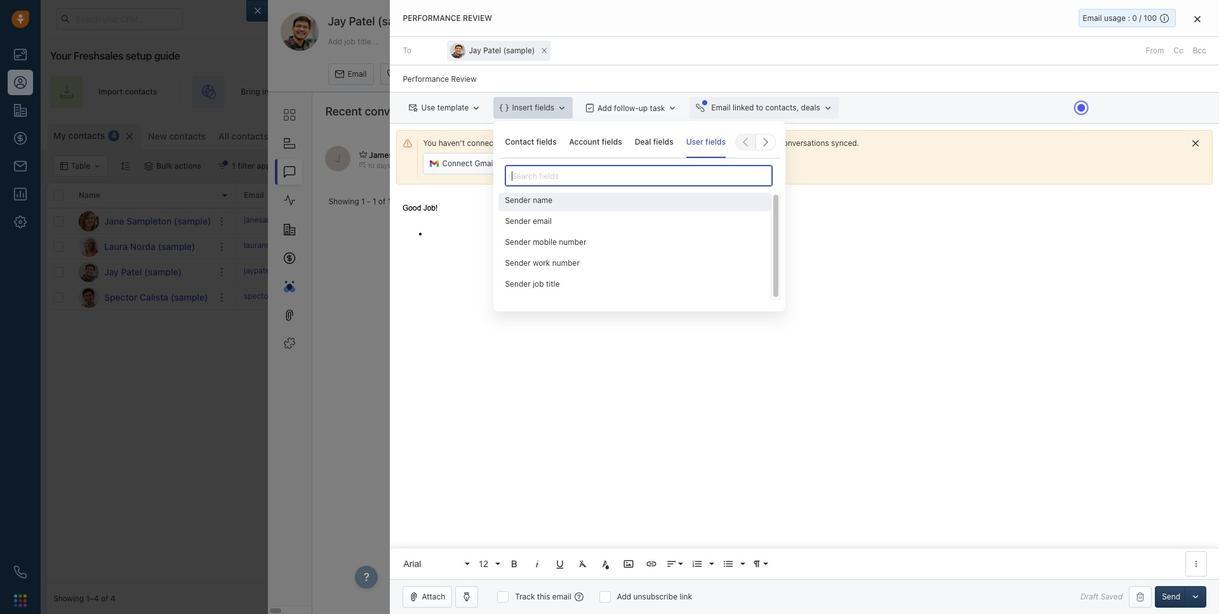 Task type: describe. For each thing, give the bounding box(es) containing it.
1 right phone
[[388, 197, 391, 206]]

expedite
[[1056, 161, 1087, 171]]

spector
[[104, 292, 137, 303]]

work phone
[[339, 191, 384, 200]]

container_wx8msf4aqz5i3rn1 image
[[949, 130, 958, 139]]

email inside 'button'
[[348, 69, 367, 79]]

send button
[[1155, 587, 1188, 608]]

import for "import contacts" button
[[1052, 130, 1076, 139]]

1 right -
[[373, 197, 376, 206]]

container_wx8msf4aqz5i3rn1 image for 1 filter applied button
[[218, 162, 227, 171]]

× dialog
[[390, 0, 1219, 615]]

Write a subject line text field
[[390, 66, 1219, 92]]

dialog containing jay patel (sample)
[[247, 0, 1219, 615]]

to up "add follow-up task"
[[593, 87, 601, 97]]

spector calista (sample) link
[[104, 291, 208, 304]]

james for janesampleton@gmail.com
[[735, 217, 759, 226]]

import contacts group
[[1035, 124, 1138, 145]]

recent
[[325, 105, 362, 118]]

from
[[1146, 46, 1164, 55]]

all contacts
[[219, 131, 268, 142]]

sampleton
[[127, 216, 172, 226]]

mobile
[[533, 238, 557, 247]]

insert fields
[[512, 103, 554, 113]]

12 more...
[[296, 131, 332, 141]]

<james.peterson1902@gmail.com>
[[430, 151, 559, 160]]

ordered list image
[[692, 559, 703, 570]]

press space to select this row. row containing 48
[[238, 209, 1213, 234]]

sender for sender job title
[[505, 280, 531, 289]]

sender job title
[[505, 280, 560, 289]]

fields for user fields
[[706, 137, 726, 146]]

link
[[680, 593, 692, 602]]

connect for connect a different email
[[526, 159, 557, 168]]

new
[[148, 131, 167, 142]]

add for add job title...
[[328, 37, 342, 46]]

gmail
[[475, 159, 495, 168]]

in inside want to see how crm gold can help you meet your sales goals? hello jay, thanks for your interest in the crm gold plan. let me know if you would like a demo of the product to help expedite your evaluation. regards, james
[[760, 161, 766, 171]]

owner
[[742, 191, 765, 200]]

jane
[[104, 216, 124, 226]]

account for account
[[911, 191, 942, 200]]

sales inside want to see how crm gold can help you meet your sales goals? hello jay, thanks for your interest in the crm gold plan. let me know if you would like a demo of the product to help expedite your evaluation. regards, james
[[821, 150, 840, 160]]

see all details button
[[1075, 13, 1151, 34]]

your right for
[[712, 161, 728, 171]]

contacts up actions
[[169, 131, 206, 142]]

contacts right all
[[232, 131, 268, 142]]

to inside button
[[756, 103, 763, 113]]

create sales sequence
[[723, 87, 807, 97]]

connect gmail
[[442, 159, 495, 168]]

all
[[219, 131, 229, 142]]

press space to select this row. row containing 22
[[238, 260, 1213, 285]]

(sample) inside jay patel (sample) ×
[[503, 46, 535, 55]]

0 vertical spatial you
[[768, 150, 781, 160]]

in inside "link"
[[262, 87, 269, 97]]

10
[[368, 162, 375, 169]]

jay patel (sample) inside row group
[[104, 266, 182, 277]]

bulk actions
[[156, 161, 201, 171]]

12 for 12 more...
[[296, 131, 304, 141]]

press space to select this row. row containing jay patel (sample)
[[47, 260, 238, 285]]

your inside × dialog
[[761, 139, 777, 148]]

1 horizontal spatial the
[[768, 161, 780, 171]]

regards,
[[1148, 161, 1180, 171]]

to up want
[[632, 139, 639, 148]]

jay patel (sample) ×
[[469, 43, 548, 57]]

fields for insert fields
[[535, 103, 554, 113]]

hotspot (open by clicking or pressing space/enter) alert dialog
[[1074, 100, 1089, 117]]

import for import contacts link
[[98, 87, 123, 97]]

sender for sender email
[[505, 217, 531, 226]]

next
[[434, 191, 452, 200]]

laura norda (sample) link
[[104, 240, 195, 253]]

add follow-up task
[[598, 103, 665, 113]]

call log
[[399, 69, 426, 79]]

all
[[1110, 18, 1118, 28]]

0 horizontal spatial crm
[[697, 150, 714, 160]]

james for jaypatelsample@gmail.com
[[735, 267, 759, 277]]

unsubscribe
[[634, 593, 678, 602]]

deal fields
[[635, 137, 674, 146]]

(sample) for jane sampleton (sample) link
[[174, 216, 211, 226]]

keep
[[742, 139, 759, 148]]

james for lauranordasample@gmail.com
[[735, 242, 759, 251]]

bulk actions button
[[136, 156, 210, 177]]

sales owner
[[720, 191, 765, 200]]

outgoing image
[[359, 162, 366, 168]]

your up use
[[427, 87, 444, 97]]

conversations inside dialog
[[365, 105, 438, 118]]

if
[[887, 161, 892, 171]]

thanks
[[672, 161, 698, 171]]

would
[[909, 161, 931, 171]]

fields for deal fields
[[653, 137, 674, 146]]

track
[[515, 593, 535, 602]]

1 filter applied button
[[210, 156, 292, 177]]

press space to select this row. row containing spectorcalista@gmail.com
[[238, 285, 1213, 311]]

to inside row group
[[366, 266, 373, 276]]

add unsubscribe link
[[617, 593, 692, 602]]

email inside connect a different email button
[[598, 159, 617, 168]]

1 inside button
[[232, 161, 236, 171]]

want to see how crm gold can help you meet your sales goals? link
[[636, 149, 867, 160]]

track this email
[[515, 593, 571, 602]]

insert
[[512, 103, 533, 113]]

3 james peterson from the top
[[735, 267, 793, 277]]

peterson for lauranordasample@gmail.com
[[761, 242, 793, 251]]

more...
[[306, 131, 332, 141]]

sender for sender mobile number
[[505, 238, 531, 247]]

title...
[[358, 37, 378, 46]]

2 vertical spatial email
[[552, 593, 571, 602]]

showing 1–4 of 4
[[53, 595, 115, 604]]

row group containing 48
[[238, 209, 1213, 311]]

a inside button
[[559, 159, 563, 168]]

2 horizontal spatial connect
[[676, 139, 707, 148]]

add job title...
[[328, 37, 378, 46]]

laura norda (sample)
[[104, 241, 195, 252]]

connect gmail button
[[423, 153, 502, 175]]

12 button
[[474, 552, 502, 577]]

peterson inside dialog
[[395, 151, 428, 160]]

showing 1 - 1 of 1
[[329, 197, 391, 206]]

review
[[463, 13, 492, 23]]

phone element
[[8, 560, 33, 586]]

laura
[[104, 241, 128, 252]]

your
[[50, 50, 71, 62]]

2 team from the left
[[621, 87, 640, 97]]

add
[[375, 266, 389, 276]]

my contacts link
[[53, 130, 105, 142]]

l image
[[79, 237, 99, 257]]

email linked to contacts, deals
[[712, 103, 820, 113]]

contact fields link
[[505, 126, 557, 158]]

job for sender
[[533, 280, 544, 289]]

spector calista (sample)
[[104, 292, 208, 303]]

website
[[271, 87, 300, 97]]

4 inside the my contacts 4
[[111, 131, 116, 141]]

:
[[1128, 13, 1130, 23]]

add for add deal
[[1069, 87, 1083, 97]]

your up the follow-
[[603, 87, 619, 97]]

press space to select this row. row containing spector calista (sample)
[[47, 285, 238, 311]]

job for add
[[344, 37, 355, 46]]

contacts right my
[[68, 130, 105, 141]]

0 vertical spatial help
[[750, 150, 766, 160]]

1 horizontal spatial help
[[1038, 161, 1054, 171]]

filter
[[238, 161, 255, 171]]

user
[[686, 137, 704, 146]]

this
[[537, 593, 550, 602]]

draft saved
[[1081, 593, 1123, 602]]

bring
[[241, 87, 260, 97]]

invite your team link
[[357, 76, 487, 108]]

48
[[530, 215, 543, 227]]

up inside × dialog
[[639, 103, 648, 113]]

janesampleton@gmail.com link
[[244, 215, 340, 228]]

1 vertical spatial gold
[[801, 161, 818, 171]]

details
[[1120, 18, 1144, 28]]

product
[[999, 161, 1027, 171]]

peterson for spectorcalista@gmail.com
[[761, 293, 793, 302]]

jay patel (sample) inside dialog
[[328, 15, 424, 28]]

(sample) for spector calista (sample) link
[[171, 292, 208, 303]]

norda
[[130, 241, 156, 252]]

sender for sender name
[[505, 196, 531, 205]]

to right product
[[1029, 161, 1036, 171]]

invite your team
[[405, 87, 464, 97]]

press space to select this row. row containing 43
[[238, 234, 1213, 260]]

contacts down setup
[[125, 87, 157, 97]]

contact
[[1179, 130, 1207, 139]]

container_wx8msf4aqz5i3rn1 image for bulk actions 'button'
[[144, 162, 153, 171]]

jay inside "link"
[[104, 266, 119, 277]]

use template button
[[403, 97, 487, 119]]



Task type: vqa. For each thing, say whether or not it's contained in the screenshot.
JANE
yes



Task type: locate. For each thing, give the bounding box(es) containing it.
1 vertical spatial you
[[894, 161, 907, 171]]

22 up jay patel (sample) ×
[[503, 24, 515, 35]]

jaypatelsample@gmail.com
[[244, 266, 341, 276]]

1 vertical spatial help
[[1038, 161, 1054, 171]]

sender down sender work number
[[505, 280, 531, 289]]

james peterson for lauranordasample@gmail.com
[[735, 242, 793, 251]]

job left title...
[[344, 37, 355, 46]]

12 right the arial dropdown button
[[478, 559, 488, 569]]

-
[[367, 197, 371, 206]]

1–4
[[86, 595, 99, 604]]

create sales sequence link
[[675, 76, 830, 108]]

add inside add deal link
[[1069, 87, 1083, 97]]

0 horizontal spatial connect
[[442, 159, 473, 168]]

2 row group from the left
[[238, 209, 1213, 311]]

add inside the add contact button
[[1162, 130, 1177, 139]]

0 horizontal spatial gold
[[716, 150, 733, 160]]

email inside grid
[[244, 191, 264, 200]]

jay down laura
[[104, 266, 119, 277]]

2 j image from the top
[[79, 262, 99, 282]]

in right "bring"
[[262, 87, 269, 97]]

add inside dialog
[[328, 37, 342, 46]]

2 vertical spatial jay
[[104, 266, 119, 277]]

number right mobile
[[559, 238, 587, 247]]

(sample) up spector calista (sample)
[[144, 266, 182, 277]]

you right if
[[894, 161, 907, 171]]

(sample) down jane sampleton (sample) link
[[158, 241, 195, 252]]

your
[[427, 87, 444, 97], [603, 87, 619, 97], [916, 87, 933, 97], [761, 139, 777, 148], [803, 150, 819, 160], [712, 161, 728, 171], [1089, 161, 1105, 171]]

saved
[[1101, 593, 1123, 602]]

0 vertical spatial j image
[[79, 211, 99, 231]]

jay patel (sample) link
[[104, 266, 182, 278]]

import contacts inside button
[[1052, 130, 1110, 139]]

application containing arial
[[390, 191, 1219, 580]]

4 right my contacts link
[[111, 131, 116, 141]]

press space to select this row. row containing laura norda (sample)
[[47, 234, 238, 260]]

set up your sales pipeline
[[891, 87, 985, 97]]

email left all at the top
[[1083, 13, 1102, 23]]

1 vertical spatial patel
[[483, 46, 501, 55]]

to up jay,
[[656, 150, 663, 160]]

1 vertical spatial showing
[[53, 595, 84, 604]]

container_wx8msf4aqz5i3rn1 image inside 1 filter applied button
[[218, 162, 227, 171]]

jay up note
[[469, 46, 481, 55]]

james inside want to see how crm gold can help you meet your sales goals? hello jay, thanks for your interest in the crm gold plan. let me know if you would like a demo of the product to help expedite your evaluation. regards, james
[[1182, 161, 1205, 171]]

0 vertical spatial 4
[[111, 131, 116, 141]]

a inside want to see how crm gold can help you meet your sales goals? hello jay, thanks for your interest in the crm gold plan. let me know if you would like a demo of the product to help expedite your evaluation. regards, james
[[947, 161, 951, 171]]

fields
[[535, 103, 554, 113], [536, 137, 557, 146], [602, 137, 622, 146], [653, 137, 674, 146], [706, 137, 726, 146]]

1 horizontal spatial sales
[[821, 150, 840, 160]]

sender name
[[505, 196, 553, 205]]

performance review
[[403, 13, 492, 23]]

1 horizontal spatial jay
[[328, 15, 346, 28]]

0 vertical spatial import contacts
[[98, 87, 157, 97]]

patel up title...
[[349, 15, 375, 28]]

1 horizontal spatial team
[[621, 87, 640, 97]]

conversations up meet
[[779, 139, 829, 148]]

user fields link
[[686, 126, 726, 158]]

add down route leads to your team
[[598, 103, 612, 113]]

100
[[1144, 13, 1157, 23]]

you left meet
[[768, 150, 781, 160]]

add deal link
[[1021, 76, 1124, 108]]

0 horizontal spatial up
[[639, 103, 648, 113]]

row group containing jane sampleton (sample)
[[47, 209, 238, 311]]

(sample)
[[378, 15, 424, 28], [503, 46, 535, 55], [174, 216, 211, 226], [158, 241, 195, 252], [144, 266, 182, 277], [171, 292, 208, 303]]

sequence
[[771, 87, 807, 97]]

0 horizontal spatial showing
[[53, 595, 84, 604]]

number for sender work number
[[552, 259, 580, 268]]

row group
[[47, 209, 238, 311], [238, 209, 1213, 311]]

1 horizontal spatial of
[[378, 197, 386, 206]]

your inside 'link'
[[916, 87, 933, 97]]

recent conversations
[[325, 105, 438, 118]]

route leads to your team link
[[500, 76, 663, 108]]

1 vertical spatial of
[[378, 197, 386, 206]]

1 horizontal spatial job
[[533, 280, 544, 289]]

fields left the deal
[[602, 137, 622, 146]]

insert link (⌘k) image
[[646, 559, 658, 570]]

j image up the s image
[[79, 262, 99, 282]]

(sample) up to
[[378, 15, 424, 28]]

0 horizontal spatial of
[[101, 595, 108, 604]]

3 sender from the top
[[505, 238, 531, 247]]

add left the contact
[[1162, 130, 1177, 139]]

22 up sender job title
[[530, 266, 542, 278]]

add for add unsubscribe link
[[617, 593, 631, 602]]

team up "add follow-up task"
[[621, 87, 640, 97]]

sales
[[750, 87, 769, 97], [935, 87, 954, 97], [821, 150, 840, 160]]

dialog
[[247, 0, 1219, 615]]

+
[[339, 266, 344, 276]]

(sample) down the 22 button
[[503, 46, 535, 55]]

account up different
[[569, 137, 600, 146]]

1 vertical spatial jay patel (sample)
[[104, 266, 182, 277]]

0 horizontal spatial help
[[750, 150, 766, 160]]

1 vertical spatial j image
[[79, 262, 99, 282]]

jay inside dialog
[[328, 15, 346, 28]]

crm up for
[[697, 150, 714, 160]]

1 horizontal spatial patel
[[349, 15, 375, 28]]

plan.
[[820, 161, 838, 171]]

to right the linked at the top right
[[756, 103, 763, 113]]

0 horizontal spatial account
[[569, 137, 600, 146]]

showing left -
[[329, 197, 359, 206]]

email right 'this' on the bottom of the page
[[552, 593, 571, 602]]

1 horizontal spatial jay patel (sample)
[[328, 15, 424, 28]]

0 horizontal spatial leads
[[302, 87, 321, 97]]

1 left -
[[361, 197, 365, 206]]

email down name
[[533, 217, 552, 226]]

the left product
[[985, 161, 997, 171]]

contacts,
[[766, 103, 799, 113]]

import contacts for import contacts link
[[98, 87, 157, 97]]

import inside import contacts link
[[98, 87, 123, 97]]

want to see how crm gold can help you meet your sales goals? button
[[636, 149, 867, 160]]

fields right user
[[706, 137, 726, 146]]

0 vertical spatial up
[[905, 87, 914, 97]]

connect
[[676, 139, 707, 148], [442, 159, 473, 168], [526, 159, 557, 168]]

sender work number
[[505, 259, 580, 268]]

1 james peterson from the top
[[735, 217, 793, 226]]

up inside 'link'
[[905, 87, 914, 97]]

1 team from the left
[[446, 87, 464, 97]]

add left title...
[[328, 37, 342, 46]]

0 vertical spatial gold
[[716, 150, 733, 160]]

setup
[[126, 50, 152, 62]]

12 inside popup button
[[478, 559, 488, 569]]

the
[[641, 139, 653, 148], [768, 161, 780, 171], [985, 161, 997, 171]]

grid containing 48
[[47, 182, 1213, 584]]

showing for showing 1–4 of 4
[[53, 595, 84, 604]]

number for sender mobile number
[[559, 238, 587, 247]]

add left unsubscribe
[[617, 593, 631, 602]]

you
[[423, 139, 437, 148]]

job left title
[[533, 280, 544, 289]]

0 vertical spatial of
[[976, 161, 983, 171]]

days
[[376, 162, 391, 169]]

a left different
[[559, 159, 563, 168]]

sender down sender name at the top of page
[[505, 217, 531, 226]]

job inside group
[[533, 280, 544, 289]]

in down the want to see how crm gold can help you meet your sales goals? link
[[760, 161, 766, 171]]

a right like
[[947, 161, 951, 171]]

synced.
[[831, 139, 859, 148]]

1 container_wx8msf4aqz5i3rn1 image from the left
[[144, 162, 153, 171]]

2 container_wx8msf4aqz5i3rn1 image from the left
[[218, 162, 227, 171]]

work
[[533, 259, 550, 268]]

0 horizontal spatial conversations
[[365, 105, 438, 118]]

email down create
[[712, 103, 731, 113]]

(sample) right calista
[[171, 292, 208, 303]]

patel down the 22 button
[[483, 46, 501, 55]]

linked
[[733, 103, 754, 113]]

1 horizontal spatial conversations
[[779, 139, 829, 148]]

email usage : 0 / 100
[[1083, 13, 1157, 23]]

fields inside contact fields link
[[536, 137, 557, 146]]

4 right 1–4 on the bottom of the page
[[110, 595, 115, 604]]

press space to select this row. row
[[47, 209, 238, 234], [238, 209, 1213, 234], [47, 234, 238, 260], [238, 234, 1213, 260], [47, 260, 238, 285], [238, 260, 1213, 285], [47, 285, 238, 311], [238, 285, 1213, 311]]

0 vertical spatial email
[[598, 159, 617, 168]]

the inside × dialog
[[641, 139, 653, 148]]

import inside "import contacts" button
[[1052, 130, 1076, 139]]

leads right the route
[[572, 87, 591, 97]]

12 inside "button"
[[296, 131, 304, 141]]

2 horizontal spatial of
[[976, 161, 983, 171]]

set
[[891, 87, 903, 97]]

2 vertical spatial patel
[[121, 266, 142, 277]]

s image
[[79, 287, 99, 308]]

to left add at top left
[[366, 266, 373, 276]]

1 vertical spatial crm
[[782, 161, 799, 171]]

1 vertical spatial email
[[533, 217, 552, 226]]

pipeline
[[956, 87, 985, 97]]

import contacts down setup
[[98, 87, 157, 97]]

different
[[565, 159, 596, 168]]

fields inside insert fields dropdown button
[[535, 103, 554, 113]]

1 sender from the top
[[505, 196, 531, 205]]

1 horizontal spatial connect
[[526, 159, 557, 168]]

1 vertical spatial 12
[[478, 559, 488, 569]]

patel inside dialog
[[349, 15, 375, 28]]

sender left the work
[[505, 259, 531, 268]]

call log button
[[380, 64, 433, 85]]

user fields
[[686, 137, 726, 146]]

your right 'expedite'
[[1089, 161, 1105, 171]]

jay inside jay patel (sample) ×
[[469, 46, 481, 55]]

0 horizontal spatial in
[[262, 87, 269, 97]]

connect down haven't
[[442, 159, 473, 168]]

1 row group from the left
[[47, 209, 238, 311]]

fields inside deal fields link
[[653, 137, 674, 146]]

1 vertical spatial 22
[[530, 266, 542, 278]]

add left deal
[[1069, 87, 1083, 97]]

5 sender from the top
[[505, 280, 531, 289]]

j image for jane sampleton (sample)
[[79, 211, 99, 231]]

2 sender from the top
[[505, 217, 531, 226]]

group containing sender name
[[499, 193, 771, 295]]

connect for connect gmail
[[442, 159, 473, 168]]

0 horizontal spatial team
[[446, 87, 464, 97]]

of inside want to see how crm gold can help you meet your sales goals? hello jay, thanks for your interest in the crm gold plan. let me know if you would like a demo of the product to help expedite your evaluation. regards, james
[[976, 161, 983, 171]]

freshsales
[[74, 50, 123, 62]]

0 horizontal spatial sales
[[750, 87, 769, 97]]

0 horizontal spatial job
[[344, 37, 355, 46]]

22 inside row group
[[530, 266, 542, 278]]

press space to select this row. row containing jane sampleton (sample)
[[47, 209, 238, 234]]

import contacts down hotspot (open by clicking or pressing space/enter) alert dialog
[[1052, 130, 1110, 139]]

2 vertical spatial of
[[101, 595, 108, 604]]

1 horizontal spatial gold
[[801, 161, 818, 171]]

0 horizontal spatial jay patel (sample)
[[104, 266, 182, 277]]

2 horizontal spatial patel
[[483, 46, 501, 55]]

contacts inside button
[[1078, 130, 1110, 139]]

connect up how
[[676, 139, 707, 148]]

conversations inside × dialog
[[779, 139, 829, 148]]

0 horizontal spatial a
[[559, 159, 563, 168]]

cell
[[809, 209, 904, 234], [904, 209, 1000, 234], [1000, 209, 1213, 234], [619, 234, 714, 259], [809, 234, 904, 259], [904, 234, 1000, 259], [1000, 234, 1213, 259], [619, 260, 714, 285], [809, 260, 904, 285], [904, 260, 1000, 285], [1000, 260, 1213, 285], [619, 285, 714, 310], [809, 285, 904, 310], [904, 285, 1000, 310], [1000, 285, 1213, 310]]

(sample) for laura norda (sample) link
[[158, 241, 195, 252]]

0 vertical spatial import
[[98, 87, 123, 97]]

james peterson for spectorcalista@gmail.com
[[735, 293, 793, 302]]

container_wx8msf4aqz5i3rn1 image
[[144, 162, 153, 171], [218, 162, 227, 171]]

number
[[559, 238, 587, 247], [552, 259, 580, 268]]

peterson for janesampleton@gmail.com
[[761, 217, 793, 226]]

add for add contact
[[1162, 130, 1177, 139]]

1 horizontal spatial a
[[947, 161, 951, 171]]

1 horizontal spatial up
[[905, 87, 914, 97]]

account fields link
[[569, 126, 622, 158]]

phone image
[[14, 566, 27, 579]]

sender up sender email
[[505, 196, 531, 205]]

import contacts for "import contacts" button
[[1052, 130, 1110, 139]]

1 horizontal spatial showing
[[329, 197, 359, 206]]

sales up the plan.
[[821, 150, 840, 160]]

fields inside account fields link
[[602, 137, 622, 146]]

0 horizontal spatial 12
[[296, 131, 304, 141]]

0 vertical spatial jay
[[328, 15, 346, 28]]

grid
[[47, 182, 1213, 584]]

1 vertical spatial conversations
[[779, 139, 829, 148]]

12 for 12
[[478, 559, 488, 569]]

patel inside jay patel (sample) ×
[[483, 46, 501, 55]]

group
[[499, 193, 771, 295]]

1 j image from the top
[[79, 211, 99, 231]]

james peterson for janesampleton@gmail.com
[[735, 217, 793, 226]]

invite
[[405, 87, 425, 97]]

status
[[815, 191, 840, 200]]

your right meet
[[803, 150, 819, 160]]

j image
[[79, 211, 99, 231], [79, 262, 99, 282]]

import down hotspot (open by clicking or pressing space/enter) alert dialog
[[1052, 130, 1076, 139]]

1 vertical spatial number
[[552, 259, 580, 268]]

4 james peterson from the top
[[735, 293, 793, 302]]

of right the demo
[[976, 161, 983, 171]]

see
[[1094, 18, 1108, 28]]

fields down the route
[[535, 103, 554, 113]]

bulk
[[156, 161, 172, 171]]

the up want
[[641, 139, 653, 148]]

0 horizontal spatial container_wx8msf4aqz5i3rn1 image
[[144, 162, 153, 171]]

showing for showing 1 - 1 of 1
[[329, 197, 359, 206]]

account down would
[[911, 191, 942, 200]]

43
[[530, 241, 543, 252]]

1 vertical spatial import contacts
[[1052, 130, 1110, 139]]

1 horizontal spatial crm
[[782, 161, 799, 171]]

0 vertical spatial 12
[[296, 131, 304, 141]]

demo
[[953, 161, 974, 171]]

fields right contact
[[536, 137, 557, 146]]

1 leads from the left
[[302, 87, 321, 97]]

0 vertical spatial account
[[569, 137, 600, 146]]

patel inside "link"
[[121, 266, 142, 277]]

1 horizontal spatial 22
[[530, 266, 542, 278]]

your right keep
[[761, 139, 777, 148]]

1 vertical spatial jay
[[469, 46, 481, 55]]

2 leads from the left
[[572, 87, 591, 97]]

account fields
[[569, 137, 622, 146]]

1 left the /
[[1135, 11, 1139, 18]]

1 vertical spatial in
[[760, 161, 766, 171]]

2 horizontal spatial sales
[[935, 87, 954, 97]]

1 vertical spatial job
[[533, 280, 544, 289]]

tags
[[625, 191, 643, 200]]

0 vertical spatial patel
[[349, 15, 375, 28]]

close image
[[1195, 15, 1201, 23]]

help down keep
[[750, 150, 766, 160]]

let
[[840, 161, 851, 171]]

1 vertical spatial import
[[1052, 130, 1076, 139]]

james for spectorcalista@gmail.com
[[735, 293, 759, 302]]

0 horizontal spatial 22
[[503, 24, 515, 35]]

arial
[[404, 559, 421, 569]]

of right 1–4 on the bottom of the page
[[101, 595, 108, 604]]

container_wx8msf4aqz5i3rn1 image inside bulk actions 'button'
[[144, 162, 153, 171]]

connect down contact fields link
[[526, 159, 557, 168]]

2 horizontal spatial the
[[985, 161, 997, 171]]

sales inside 'link'
[[935, 87, 954, 97]]

crm down meet
[[782, 161, 799, 171]]

12 left 'more...'
[[296, 131, 304, 141]]

email down add job title...
[[348, 69, 367, 79]]

of right -
[[378, 197, 386, 206]]

number right the work
[[552, 259, 580, 268]]

my
[[53, 130, 66, 141]]

0 vertical spatial 22
[[503, 24, 515, 35]]

1 horizontal spatial 12
[[478, 559, 488, 569]]

0 horizontal spatial you
[[768, 150, 781, 160]]

0 horizontal spatial import contacts
[[98, 87, 157, 97]]

fields up see
[[653, 137, 674, 146]]

up right set
[[905, 87, 914, 97]]

add deal
[[1069, 87, 1101, 97]]

fields inside user fields "link"
[[706, 137, 726, 146]]

patel up spector
[[121, 266, 142, 277]]

to up can on the top right of page
[[732, 139, 740, 148]]

2 james peterson from the top
[[735, 242, 793, 251]]

0 horizontal spatial import
[[98, 87, 123, 97]]

4 sender from the top
[[505, 259, 531, 268]]

sender mobile number
[[505, 238, 587, 247]]

fields for contact fields
[[536, 137, 557, 146]]

j image left jane
[[79, 211, 99, 231]]

account for account fields
[[569, 137, 600, 146]]

arial button
[[399, 552, 471, 577]]

import contacts link
[[50, 76, 180, 108]]

route leads to your team
[[548, 87, 640, 97]]

(sample) for jay patel (sample) "link"
[[144, 266, 182, 277]]

usage
[[1104, 13, 1126, 23]]

showing inside dialog
[[329, 197, 359, 206]]

0 vertical spatial jay patel (sample)
[[328, 15, 424, 28]]

add follow-up task button
[[579, 97, 684, 119], [579, 97, 684, 119]]

me
[[853, 161, 864, 171]]

ago
[[393, 162, 404, 169]]

email inside button
[[712, 103, 731, 113]]

sender email
[[505, 217, 552, 226]]

of
[[976, 161, 983, 171], [378, 197, 386, 206], [101, 595, 108, 604]]

0 vertical spatial in
[[262, 87, 269, 97]]

fields for account fields
[[602, 137, 622, 146]]

0 horizontal spatial the
[[641, 139, 653, 148]]

email down 1 filter applied button
[[244, 191, 264, 200]]

1 vertical spatial account
[[911, 191, 942, 200]]

sales left pipeline
[[935, 87, 954, 97]]

more misc image
[[1191, 559, 1202, 570]]

container_wx8msf4aqz5i3rn1 image left filter
[[218, 162, 227, 171]]

1 horizontal spatial import contacts
[[1052, 130, 1110, 139]]

showing left 1–4 on the bottom of the page
[[53, 595, 84, 604]]

use
[[421, 103, 435, 113]]

1 left filter
[[232, 161, 236, 171]]

j image for jay patel (sample)
[[79, 262, 99, 282]]

add for add follow-up task
[[598, 103, 612, 113]]

name row
[[47, 184, 238, 209]]

Search fields search field
[[505, 165, 773, 187]]

Search your CRM... text field
[[56, 8, 183, 30]]

1 horizontal spatial account
[[911, 191, 942, 200]]

0 horizontal spatial jay
[[104, 266, 119, 277]]

1 vertical spatial up
[[639, 103, 648, 113]]

22
[[503, 24, 515, 35], [530, 266, 542, 278]]

(sample) inside "link"
[[144, 266, 182, 277]]

container_wx8msf4aqz5i3rn1 image left 'bulk' at the top of page
[[144, 162, 153, 171]]

job
[[344, 37, 355, 46], [533, 280, 544, 289]]

team
[[446, 87, 464, 97], [621, 87, 640, 97]]

1 horizontal spatial you
[[894, 161, 907, 171]]

score
[[530, 191, 551, 200]]

freshworks switcher image
[[14, 595, 27, 608]]

sender down sender email
[[505, 238, 531, 247]]

0 vertical spatial number
[[559, 238, 587, 247]]

job inside dialog
[[344, 37, 355, 46]]

22 inside dialog
[[503, 24, 515, 35]]

0 horizontal spatial patel
[[121, 266, 142, 277]]

conversations down invite
[[365, 105, 438, 118]]

sales up the "email linked to contacts, deals" button
[[750, 87, 769, 97]]

0 vertical spatial job
[[344, 37, 355, 46]]

call
[[399, 69, 413, 79]]

import down your freshsales setup guide
[[98, 87, 123, 97]]

in
[[262, 87, 269, 97], [760, 161, 766, 171]]

team up template
[[446, 87, 464, 97]]

0 vertical spatial crm
[[697, 150, 714, 160]]

sender for sender work number
[[505, 259, 531, 268]]

application
[[390, 191, 1219, 580]]

0 vertical spatial conversations
[[365, 105, 438, 118]]

jay patel (sample) up title...
[[328, 15, 424, 28]]

how
[[680, 150, 695, 160]]

× link
[[538, 40, 551, 60]]

account
[[569, 137, 600, 146], [911, 191, 942, 200]]

email inside group
[[533, 217, 552, 226]]

1 horizontal spatial leads
[[572, 87, 591, 97]]

gold
[[716, 150, 733, 160], [801, 161, 818, 171]]

crm
[[697, 150, 714, 160], [782, 161, 799, 171]]

insert fields button
[[494, 97, 573, 119]]

1
[[1135, 11, 1139, 18], [232, 161, 236, 171], [361, 197, 365, 206], [373, 197, 376, 206], [388, 197, 391, 206]]

performance
[[403, 13, 461, 23]]

1 horizontal spatial container_wx8msf4aqz5i3rn1 image
[[218, 162, 227, 171]]

spectorcalista@gmail.com link
[[244, 291, 338, 304]]

leads inside "link"
[[302, 87, 321, 97]]

contacts down hotspot (open by clicking or pressing space/enter) alert dialog
[[1078, 130, 1110, 139]]

task
[[650, 103, 665, 113]]

1 vertical spatial 4
[[110, 595, 115, 604]]



